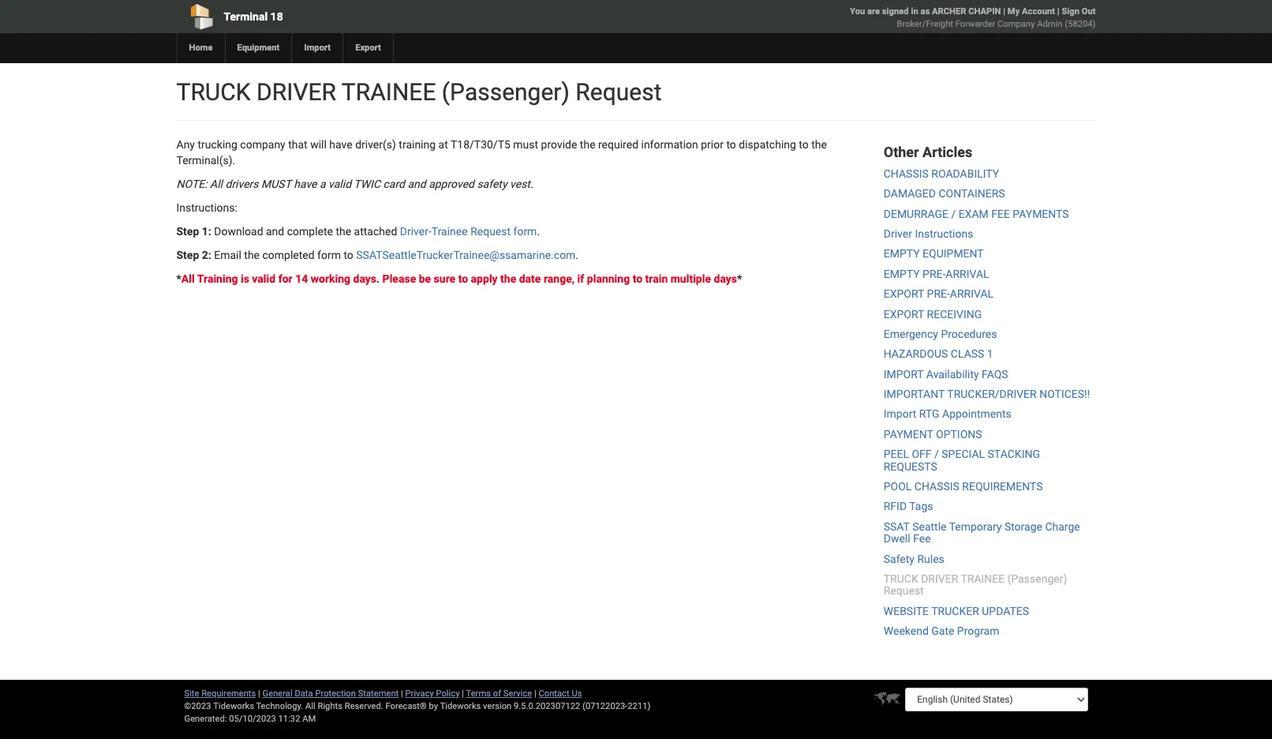 Task type: locate. For each thing, give the bounding box(es) containing it.
*
[[176, 272, 181, 285], [738, 272, 743, 285]]

1 vertical spatial (passenger)
[[1008, 572, 1068, 585]]

site requirements | general data protection statement | privacy policy | terms of service | contact us ©2023 tideworks technology. all rights reserved. forecast® by tideworks version 9.5.0.202307122 (07122023-2211) generated: 05/10/2023 11:32 am
[[184, 689, 651, 724]]

0 vertical spatial truck
[[176, 78, 251, 106]]

2 vertical spatial all
[[306, 701, 316, 711]]

14
[[295, 272, 308, 285]]

import up payment
[[884, 408, 917, 420]]

form down vest. on the top left
[[514, 225, 537, 238]]

and up 'completed'
[[266, 225, 284, 238]]

payments
[[1013, 207, 1070, 220]]

general data protection statement link
[[263, 689, 399, 699]]

containers
[[939, 187, 1006, 200]]

export up export receiving link
[[884, 288, 925, 300]]

appointments
[[943, 408, 1012, 420]]

1 vertical spatial trainee
[[961, 572, 1005, 585]]

truck down safety
[[884, 572, 919, 585]]

sure
[[434, 272, 456, 285]]

dwell
[[884, 532, 911, 545]]

import rtg appointments link
[[884, 408, 1012, 420]]

import left export link at the left top of the page
[[304, 43, 331, 53]]

to right dispatching
[[799, 138, 809, 151]]

(58204)
[[1065, 19, 1096, 29]]

trainee down export link at the left top of the page
[[342, 78, 436, 106]]

terms
[[466, 689, 491, 699]]

0 vertical spatial trainee
[[342, 78, 436, 106]]

empty equipment link
[[884, 247, 984, 260]]

request up the required
[[576, 78, 662, 106]]

driver
[[884, 227, 913, 240]]

have inside any trucking company that will have driver(s) training at t18/t30/t5 must provide the required information prior to dispatching to the terminal(s).
[[330, 138, 353, 151]]

0 horizontal spatial /
[[935, 448, 940, 461]]

0 vertical spatial empty
[[884, 247, 920, 260]]

(passenger) inside other articles chassis roadability damaged containers demurrage / exam fee payments driver instructions empty equipment empty pre-arrival export pre-arrival export receiving emergency procedures hazardous class 1 import availability faqs important trucker/driver notices!! import rtg appointments payment options peel off / special stacking requests pool chassis requirements rfid tags ssat seattle temporary storage charge dwell fee safety rules truck driver trainee (passenger) request website trucker updates weekend gate program
[[1008, 572, 1068, 585]]

technology.
[[256, 701, 303, 711]]

ssat seattle temporary storage charge dwell fee link
[[884, 520, 1081, 545]]

(passenger) up 'must'
[[442, 78, 570, 106]]

sign
[[1062, 6, 1080, 17]]

1 vertical spatial driver
[[922, 572, 959, 585]]

| up 'tideworks'
[[462, 689, 464, 699]]

chassis up tags
[[915, 480, 960, 493]]

18
[[271, 10, 283, 23]]

notices!!
[[1040, 388, 1091, 400]]

fee
[[992, 207, 1011, 220]]

1 horizontal spatial request
[[576, 78, 662, 106]]

0 horizontal spatial truck
[[176, 78, 251, 106]]

empty down driver
[[884, 247, 920, 260]]

1 vertical spatial .
[[576, 249, 579, 261]]

arrival up receiving
[[951, 288, 994, 300]]

trainee
[[342, 78, 436, 106], [961, 572, 1005, 585]]

2 vertical spatial request
[[884, 585, 924, 597]]

1 horizontal spatial form
[[514, 225, 537, 238]]

/
[[952, 207, 956, 220], [935, 448, 940, 461]]

truck down home link
[[176, 78, 251, 106]]

have right will
[[330, 138, 353, 151]]

(07122023-
[[583, 701, 628, 711]]

2 horizontal spatial request
[[884, 585, 924, 597]]

driver down rules at right
[[922, 572, 959, 585]]

and right card
[[408, 178, 426, 190]]

please
[[383, 272, 416, 285]]

working
[[311, 272, 351, 285]]

0 horizontal spatial *
[[176, 272, 181, 285]]

fee
[[914, 532, 931, 545]]

all right note:
[[210, 178, 223, 190]]

| left general
[[258, 689, 260, 699]]

. up "if"
[[576, 249, 579, 261]]

truck inside other articles chassis roadability damaged containers demurrage / exam fee payments driver instructions empty equipment empty pre-arrival export pre-arrival export receiving emergency procedures hazardous class 1 import availability faqs important trucker/driver notices!! import rtg appointments payment options peel off / special stacking requests pool chassis requirements rfid tags ssat seattle temporary storage charge dwell fee safety rules truck driver trainee (passenger) request website trucker updates weekend gate program
[[884, 572, 919, 585]]

1 horizontal spatial have
[[330, 138, 353, 151]]

. up 'date'
[[537, 225, 540, 238]]

version
[[483, 701, 512, 711]]

0 horizontal spatial all
[[181, 272, 195, 285]]

empty down empty equipment link
[[884, 267, 920, 280]]

instructions
[[915, 227, 974, 240]]

to left train
[[633, 272, 643, 285]]

the right dispatching
[[812, 138, 827, 151]]

safety rules link
[[884, 552, 945, 565]]

1 horizontal spatial /
[[952, 207, 956, 220]]

chassis up damaged
[[884, 167, 929, 180]]

/ right off
[[935, 448, 940, 461]]

equipment link
[[225, 33, 292, 63]]

pre- down empty equipment link
[[923, 267, 946, 280]]

1 vertical spatial step
[[176, 249, 199, 261]]

equipment
[[923, 247, 984, 260]]

1 horizontal spatial all
[[210, 178, 223, 190]]

off
[[912, 448, 932, 461]]

0 horizontal spatial have
[[294, 178, 317, 190]]

1 vertical spatial export
[[884, 308, 925, 320]]

0 vertical spatial and
[[408, 178, 426, 190]]

request up ssatseattletruckertrainee@ssamarine.com link
[[471, 225, 511, 238]]

0 horizontal spatial request
[[471, 225, 511, 238]]

my account link
[[1008, 6, 1056, 17]]

arrival
[[946, 267, 990, 280], [951, 288, 994, 300]]

trainee
[[432, 225, 468, 238]]

1 horizontal spatial (passenger)
[[1008, 572, 1068, 585]]

gate
[[932, 625, 955, 637]]

0 vertical spatial export
[[884, 288, 925, 300]]

0 horizontal spatial (passenger)
[[442, 78, 570, 106]]

1 vertical spatial empty
[[884, 267, 920, 280]]

1 horizontal spatial trainee
[[961, 572, 1005, 585]]

to right prior
[[727, 138, 737, 151]]

weekend gate program link
[[884, 625, 1000, 637]]

trucking
[[198, 138, 238, 151]]

import availability faqs link
[[884, 368, 1009, 380]]

0 horizontal spatial import
[[304, 43, 331, 53]]

0 horizontal spatial form
[[318, 249, 341, 261]]

pre- down empty pre-arrival link
[[927, 288, 951, 300]]

0 vertical spatial valid
[[329, 178, 351, 190]]

step for step 1: download and complete the attached driver-trainee request form .
[[176, 225, 199, 238]]

terminal 18 link
[[176, 0, 546, 33]]

©2023 tideworks
[[184, 701, 254, 711]]

0 horizontal spatial driver
[[257, 78, 336, 106]]

all up am
[[306, 701, 316, 711]]

1 horizontal spatial driver
[[922, 572, 959, 585]]

step left 1:
[[176, 225, 199, 238]]

forwarder
[[956, 19, 996, 29]]

are
[[868, 6, 881, 17]]

1 vertical spatial valid
[[252, 272, 276, 285]]

2 export from the top
[[884, 308, 925, 320]]

provide
[[541, 138, 578, 151]]

1 horizontal spatial .
[[576, 249, 579, 261]]

empty
[[884, 247, 920, 260], [884, 267, 920, 280]]

1 vertical spatial all
[[181, 272, 195, 285]]

all left training
[[181, 272, 195, 285]]

0 vertical spatial (passenger)
[[442, 78, 570, 106]]

valid right is
[[252, 272, 276, 285]]

options
[[937, 428, 983, 441]]

1 vertical spatial form
[[318, 249, 341, 261]]

have left a
[[294, 178, 317, 190]]

1 step from the top
[[176, 225, 199, 238]]

weekend
[[884, 625, 929, 637]]

you are signed in as archer chapin | my account | sign out broker/freight forwarder company admin (58204)
[[850, 6, 1096, 29]]

receiving
[[927, 308, 983, 320]]

the left attached
[[336, 225, 351, 238]]

planning
[[587, 272, 630, 285]]

request up website
[[884, 585, 924, 597]]

driver down import link
[[257, 78, 336, 106]]

by
[[429, 701, 438, 711]]

peel off / special stacking requests link
[[884, 448, 1041, 473]]

form up working
[[318, 249, 341, 261]]

emergency
[[884, 328, 939, 340]]

0 horizontal spatial trainee
[[342, 78, 436, 106]]

import inside other articles chassis roadability damaged containers demurrage / exam fee payments driver instructions empty equipment empty pre-arrival export pre-arrival export receiving emergency procedures hazardous class 1 import availability faqs important trucker/driver notices!! import rtg appointments payment options peel off / special stacking requests pool chassis requirements rfid tags ssat seattle temporary storage charge dwell fee safety rules truck driver trainee (passenger) request website trucker updates weekend gate program
[[884, 408, 917, 420]]

demurrage
[[884, 207, 949, 220]]

the right provide in the left of the page
[[580, 138, 596, 151]]

1 horizontal spatial import
[[884, 408, 917, 420]]

1 empty from the top
[[884, 247, 920, 260]]

1 * from the left
[[176, 272, 181, 285]]

information
[[642, 138, 699, 151]]

forecast®
[[386, 701, 427, 711]]

1 vertical spatial truck
[[884, 572, 919, 585]]

| up 9.5.0.202307122
[[535, 689, 537, 699]]

trainee up updates
[[961, 572, 1005, 585]]

05/10/2023
[[229, 714, 276, 724]]

| left the my
[[1004, 6, 1006, 17]]

request inside other articles chassis roadability damaged containers demurrage / exam fee payments driver instructions empty equipment empty pre-arrival export pre-arrival export receiving emergency procedures hazardous class 1 import availability faqs important trucker/driver notices!! import rtg appointments payment options peel off / special stacking requests pool chassis requirements rfid tags ssat seattle temporary storage charge dwell fee safety rules truck driver trainee (passenger) request website trucker updates weekend gate program
[[884, 585, 924, 597]]

0 vertical spatial step
[[176, 225, 199, 238]]

the right email
[[244, 249, 260, 261]]

attached
[[354, 225, 397, 238]]

arrival down equipment
[[946, 267, 990, 280]]

* right multiple
[[738, 272, 743, 285]]

1 horizontal spatial *
[[738, 272, 743, 285]]

availability
[[927, 368, 980, 380]]

2 horizontal spatial all
[[306, 701, 316, 711]]

at
[[439, 138, 448, 151]]

service
[[504, 689, 532, 699]]

tideworks
[[440, 701, 481, 711]]

0 vertical spatial have
[[330, 138, 353, 151]]

chapin
[[969, 6, 1002, 17]]

home
[[189, 43, 213, 53]]

valid right a
[[329, 178, 351, 190]]

0 vertical spatial /
[[952, 207, 956, 220]]

payment options link
[[884, 428, 983, 441]]

any
[[176, 138, 195, 151]]

0 vertical spatial all
[[210, 178, 223, 190]]

train
[[646, 272, 668, 285]]

instructions:
[[176, 201, 238, 214]]

| left sign at the right
[[1058, 6, 1060, 17]]

0 vertical spatial .
[[537, 225, 540, 238]]

export up "emergency"
[[884, 308, 925, 320]]

1 vertical spatial and
[[266, 225, 284, 238]]

0 vertical spatial pre-
[[923, 267, 946, 280]]

1 horizontal spatial truck
[[884, 572, 919, 585]]

import link
[[292, 33, 343, 63]]

/ left exam
[[952, 207, 956, 220]]

step left 2:
[[176, 249, 199, 261]]

emergency procedures link
[[884, 328, 998, 340]]

* left training
[[176, 272, 181, 285]]

(passenger) up updates
[[1008, 572, 1068, 585]]

valid
[[329, 178, 351, 190], [252, 272, 276, 285]]

1 export from the top
[[884, 288, 925, 300]]

privacy
[[406, 689, 434, 699]]

2 step from the top
[[176, 249, 199, 261]]

1 vertical spatial import
[[884, 408, 917, 420]]



Task type: describe. For each thing, give the bounding box(es) containing it.
1 vertical spatial have
[[294, 178, 317, 190]]

0 vertical spatial driver
[[257, 78, 336, 106]]

11:32
[[278, 714, 300, 724]]

rights
[[318, 701, 343, 711]]

temporary
[[950, 520, 1002, 533]]

trucker
[[932, 605, 980, 617]]

exam
[[959, 207, 989, 220]]

step for step 2: email the completed form to ssatseattletruckertrainee@ssamarine.com .
[[176, 249, 199, 261]]

dispatching
[[739, 138, 797, 151]]

demurrage / exam fee payments link
[[884, 207, 1070, 220]]

archer
[[933, 6, 967, 17]]

terms of service link
[[466, 689, 532, 699]]

all for *
[[181, 272, 195, 285]]

storage
[[1005, 520, 1043, 533]]

2 * from the left
[[738, 272, 743, 285]]

contact
[[539, 689, 570, 699]]

1 horizontal spatial and
[[408, 178, 426, 190]]

statement
[[358, 689, 399, 699]]

0 vertical spatial request
[[576, 78, 662, 106]]

prior
[[701, 138, 724, 151]]

reserved.
[[345, 701, 384, 711]]

export pre-arrival link
[[884, 288, 994, 300]]

if
[[578, 272, 585, 285]]

rfid tags link
[[884, 500, 934, 513]]

0 horizontal spatial valid
[[252, 272, 276, 285]]

t18/t30/t5
[[451, 138, 511, 151]]

to down step 1: download and complete the attached driver-trainee request form .
[[344, 249, 354, 261]]

trucker/driver
[[948, 388, 1037, 400]]

hazardous
[[884, 348, 949, 360]]

1 vertical spatial /
[[935, 448, 940, 461]]

download
[[214, 225, 263, 238]]

other
[[884, 144, 920, 160]]

must
[[513, 138, 539, 151]]

all for note:
[[210, 178, 223, 190]]

class
[[951, 348, 985, 360]]

company
[[998, 19, 1036, 29]]

date
[[519, 272, 541, 285]]

driver-trainee request form link
[[400, 225, 537, 238]]

0 vertical spatial chassis
[[884, 167, 929, 180]]

peel
[[884, 448, 910, 461]]

email
[[214, 249, 242, 261]]

terminal 18
[[224, 10, 283, 23]]

0 horizontal spatial and
[[266, 225, 284, 238]]

equipment
[[237, 43, 280, 53]]

a
[[320, 178, 326, 190]]

special
[[942, 448, 986, 461]]

twic
[[354, 178, 381, 190]]

ssatseattletruckertrainee@ssamarine.com
[[356, 249, 576, 261]]

is
[[241, 272, 249, 285]]

export receiving link
[[884, 308, 983, 320]]

training
[[197, 272, 238, 285]]

empty pre-arrival link
[[884, 267, 990, 280]]

completed
[[263, 249, 315, 261]]

1 vertical spatial pre-
[[927, 288, 951, 300]]

0 vertical spatial arrival
[[946, 267, 990, 280]]

0 vertical spatial form
[[514, 225, 537, 238]]

| up forecast®
[[401, 689, 403, 699]]

1 vertical spatial request
[[471, 225, 511, 238]]

website trucker updates link
[[884, 605, 1030, 617]]

general
[[263, 689, 293, 699]]

rules
[[918, 552, 945, 565]]

to right sure
[[459, 272, 468, 285]]

other articles chassis roadability damaged containers demurrage / exam fee payments driver instructions empty equipment empty pre-arrival export pre-arrival export receiving emergency procedures hazardous class 1 import availability faqs important trucker/driver notices!! import rtg appointments payment options peel off / special stacking requests pool chassis requirements rfid tags ssat seattle temporary storage charge dwell fee safety rules truck driver trainee (passenger) request website trucker updates weekend gate program
[[884, 144, 1091, 637]]

be
[[419, 272, 431, 285]]

days
[[714, 272, 738, 285]]

approved
[[429, 178, 475, 190]]

policy
[[436, 689, 460, 699]]

2211)
[[628, 701, 651, 711]]

1 vertical spatial arrival
[[951, 288, 994, 300]]

privacy policy link
[[406, 689, 460, 699]]

any trucking company that will have driver(s) training at t18/t30/t5 must provide the required information prior to dispatching to the terminal(s).
[[176, 138, 827, 167]]

damaged
[[884, 187, 937, 200]]

driver instructions link
[[884, 227, 974, 240]]

that
[[288, 138, 308, 151]]

2:
[[202, 249, 211, 261]]

trainee inside other articles chassis roadability damaged containers demurrage / exam fee payments driver instructions empty equipment empty pre-arrival export pre-arrival export receiving emergency procedures hazardous class 1 import availability faqs important trucker/driver notices!! import rtg appointments payment options peel off / special stacking requests pool chassis requirements rfid tags ssat seattle temporary storage charge dwell fee safety rules truck driver trainee (passenger) request website trucker updates weekend gate program
[[961, 572, 1005, 585]]

pool chassis requirements link
[[884, 480, 1044, 493]]

as
[[921, 6, 930, 17]]

2 empty from the top
[[884, 267, 920, 280]]

all inside site requirements | general data protection statement | privacy policy | terms of service | contact us ©2023 tideworks technology. all rights reserved. forecast® by tideworks version 9.5.0.202307122 (07122023-2211) generated: 05/10/2023 11:32 am
[[306, 701, 316, 711]]

requirements
[[963, 480, 1044, 493]]

sign out link
[[1062, 6, 1096, 17]]

the left 'date'
[[501, 272, 517, 285]]

hazardous class 1 link
[[884, 348, 994, 360]]

drivers
[[225, 178, 259, 190]]

you
[[850, 6, 866, 17]]

requirements
[[202, 689, 256, 699]]

driver inside other articles chassis roadability damaged containers demurrage / exam fee payments driver instructions empty equipment empty pre-arrival export pre-arrival export receiving emergency procedures hazardous class 1 import availability faqs important trucker/driver notices!! import rtg appointments payment options peel off / special stacking requests pool chassis requirements rfid tags ssat seattle temporary storage charge dwell fee safety rules truck driver trainee (passenger) request website trucker updates weekend gate program
[[922, 572, 959, 585]]

in
[[912, 6, 919, 17]]

1 horizontal spatial valid
[[329, 178, 351, 190]]

damaged containers link
[[884, 187, 1006, 200]]

procedures
[[942, 328, 998, 340]]

days.
[[353, 272, 380, 285]]

note: all drivers must have a valid twic card and approved safety vest.
[[176, 178, 533, 190]]

0 horizontal spatial .
[[537, 225, 540, 238]]

9.5.0.202307122
[[514, 701, 581, 711]]

0 vertical spatial import
[[304, 43, 331, 53]]

ssatseattletruckertrainee@ssamarine.com link
[[356, 249, 576, 261]]

apply
[[471, 272, 498, 285]]

broker/freight
[[897, 19, 954, 29]]

export
[[355, 43, 381, 53]]

pool
[[884, 480, 912, 493]]

1 vertical spatial chassis
[[915, 480, 960, 493]]

must
[[261, 178, 291, 190]]

requests
[[884, 460, 938, 473]]



Task type: vqa. For each thing, say whether or not it's contained in the screenshot.
Criteria
no



